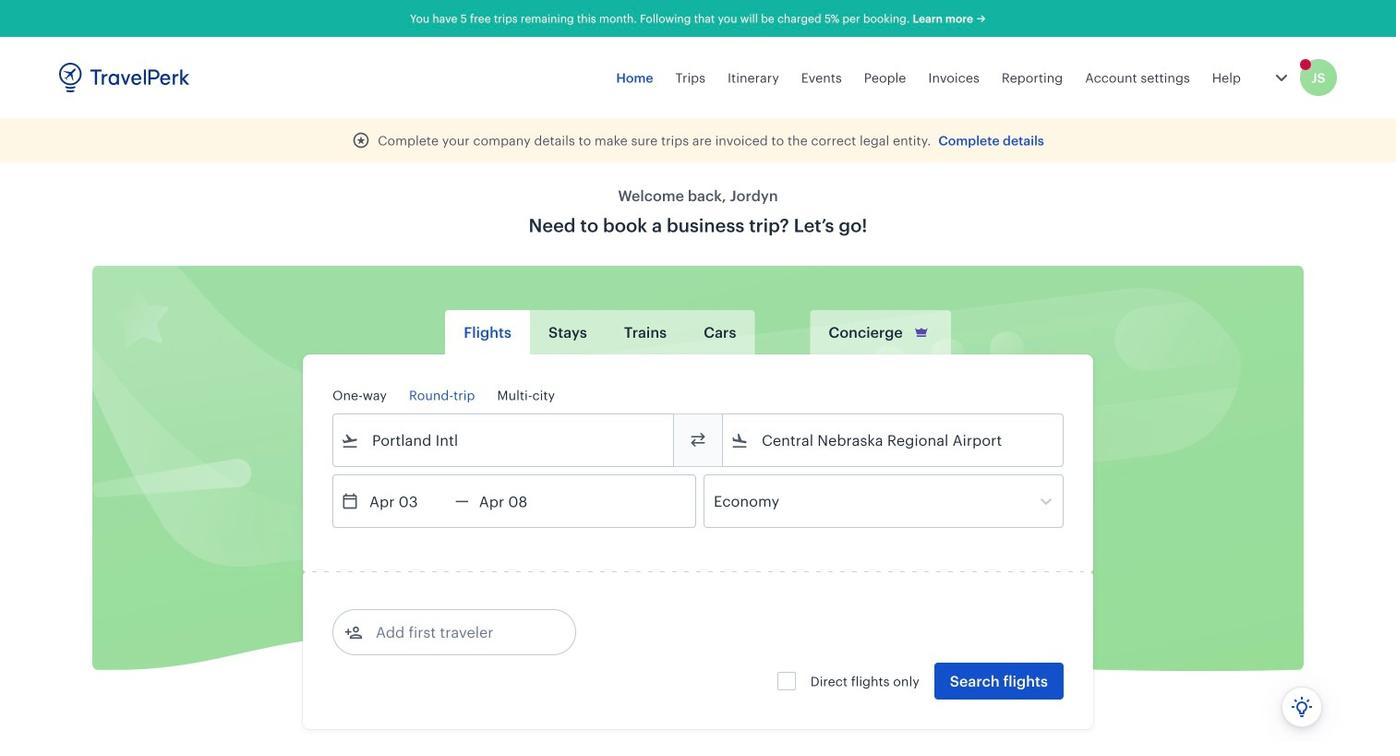 Task type: describe. For each thing, give the bounding box(es) containing it.
Return text field
[[469, 475, 565, 527]]

From search field
[[359, 426, 649, 455]]

Depart text field
[[359, 475, 455, 527]]



Task type: locate. For each thing, give the bounding box(es) containing it.
To search field
[[749, 426, 1039, 455]]

Add first traveler search field
[[363, 618, 555, 647]]



